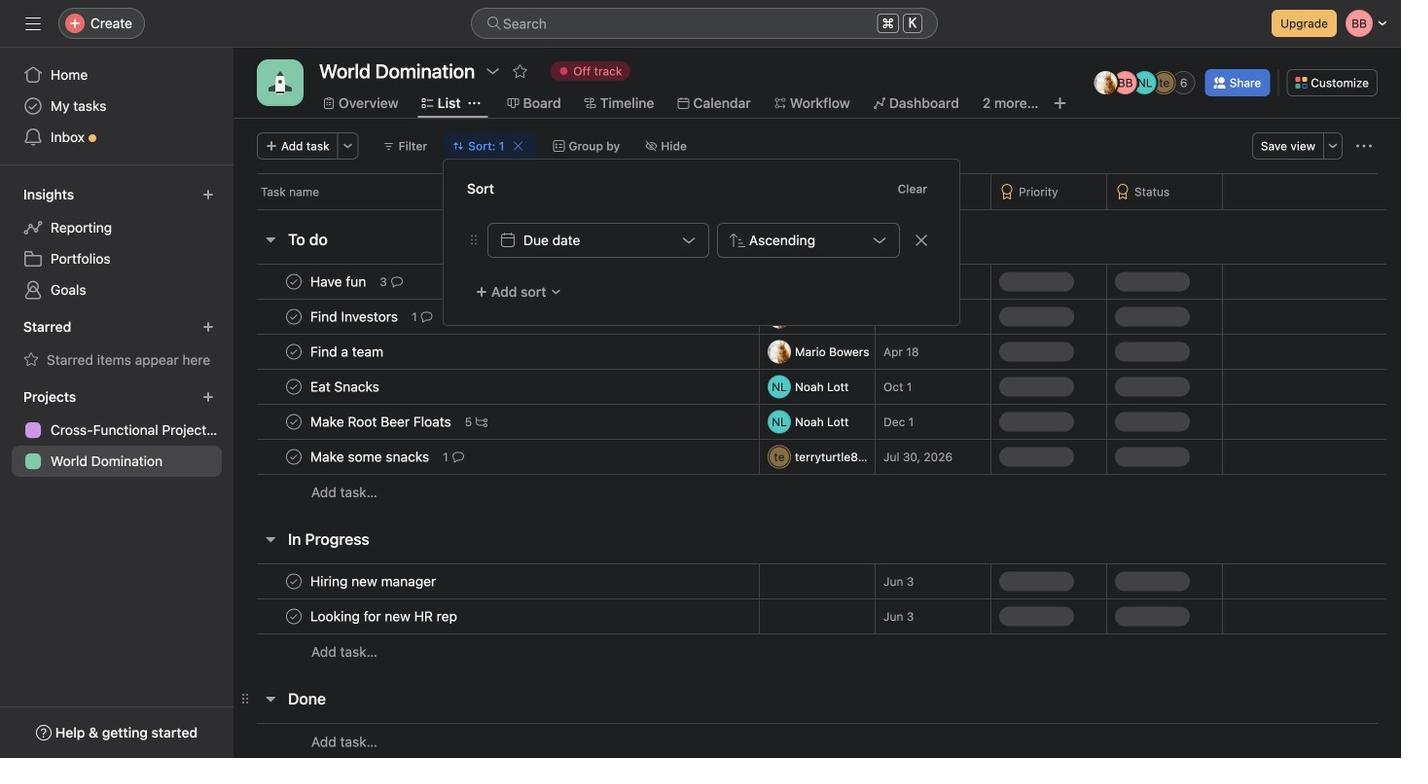 Task type: vqa. For each thing, say whether or not it's contained in the screenshot.
Search button on the top of page
no



Task type: locate. For each thing, give the bounding box(es) containing it.
task name text field inside hiring new manager cell
[[307, 572, 442, 591]]

1 collapse task list for this group image from the top
[[263, 232, 278, 247]]

looking for new hr rep cell
[[234, 599, 759, 635]]

3 mark complete checkbox from the top
[[282, 375, 306, 399]]

mark complete image inside make root beer floats cell
[[282, 410, 306, 434]]

projects element
[[0, 380, 234, 481]]

2 vertical spatial task name text field
[[307, 607, 463, 626]]

0 vertical spatial mark complete checkbox
[[282, 340, 306, 364]]

mark complete checkbox for the find a team 'cell'
[[282, 340, 306, 364]]

2 mark complete image from the top
[[282, 305, 306, 329]]

1 mark complete image from the top
[[282, 375, 306, 399]]

mark complete checkbox inside hiring new manager cell
[[282, 570, 306, 593]]

add to starred image
[[512, 63, 528, 79]]

2 collapse task list for this group image from the top
[[263, 531, 278, 547]]

dialog
[[444, 160, 960, 325]]

mark complete checkbox for looking for new hr rep cell on the bottom of the page
[[282, 605, 306, 628]]

Task name text field
[[307, 377, 385, 397], [307, 572, 442, 591], [307, 607, 463, 626]]

0 vertical spatial task name text field
[[307, 377, 385, 397]]

more options image
[[1328, 140, 1339, 152]]

4 mark complete image from the top
[[282, 445, 306, 469]]

1 mark complete checkbox from the top
[[282, 340, 306, 364]]

task name text field inside "make some snacks" cell
[[307, 447, 435, 467]]

starred element
[[0, 310, 234, 380]]

mark complete checkbox inside "make some snacks" cell
[[282, 445, 306, 469]]

task name text field inside make root beer floats cell
[[307, 412, 457, 432]]

Mark complete checkbox
[[282, 270, 306, 293], [282, 305, 306, 329], [282, 375, 306, 399], [282, 410, 306, 434], [282, 445, 306, 469], [282, 570, 306, 593]]

task name text field inside eat snacks 'cell'
[[307, 377, 385, 397]]

mark complete checkbox inside have fun cell
[[282, 270, 306, 293]]

2 mark complete checkbox from the top
[[282, 605, 306, 628]]

more actions image
[[1357, 138, 1372, 154], [342, 140, 354, 152]]

header in progress tree grid
[[234, 564, 1402, 670]]

1 vertical spatial task name text field
[[307, 572, 442, 591]]

task name text field inside have fun cell
[[307, 272, 372, 292]]

mark complete image for task name text field in "make some snacks" cell
[[282, 445, 306, 469]]

1 vertical spatial mark complete checkbox
[[282, 605, 306, 628]]

rocket image
[[269, 71, 292, 94]]

mark complete image inside the find a team 'cell'
[[282, 340, 306, 364]]

5 mark complete checkbox from the top
[[282, 445, 306, 469]]

Mark complete checkbox
[[282, 340, 306, 364], [282, 605, 306, 628]]

cell
[[759, 264, 876, 300]]

find investors cell
[[234, 299, 759, 335]]

mark complete checkbox inside looking for new hr rep cell
[[282, 605, 306, 628]]

row
[[234, 173, 1402, 209], [257, 208, 1387, 210], [234, 264, 1402, 300], [234, 299, 1402, 335], [234, 334, 1402, 370], [234, 369, 1402, 405], [234, 404, 1402, 440], [234, 439, 1402, 475], [234, 474, 1402, 510], [234, 564, 1402, 600], [234, 599, 1402, 635], [234, 634, 1402, 670], [234, 723, 1402, 758]]

4 mark complete checkbox from the top
[[282, 410, 306, 434]]

3 task name text field from the top
[[307, 607, 463, 626]]

6 mark complete checkbox from the top
[[282, 570, 306, 593]]

1 mark complete image from the top
[[282, 270, 306, 293]]

1 comment image
[[421, 311, 433, 323]]

mark complete checkbox inside make root beer floats cell
[[282, 410, 306, 434]]

2 task name text field from the top
[[307, 572, 442, 591]]

mark complete image
[[282, 270, 306, 293], [282, 305, 306, 329], [282, 340, 306, 364], [282, 445, 306, 469], [282, 570, 306, 593], [282, 605, 306, 628]]

mark complete image inside find investors 'cell'
[[282, 305, 306, 329]]

mark complete image for task name text field within make root beer floats cell
[[282, 410, 306, 434]]

3 task name text field from the top
[[307, 342, 389, 362]]

task name text field inside find investors 'cell'
[[307, 307, 404, 327]]

mark complete checkbox for task name text field inside the find investors 'cell'
[[282, 305, 306, 329]]

None field
[[471, 8, 938, 39]]

0 vertical spatial mark complete image
[[282, 375, 306, 399]]

1 task name text field from the top
[[307, 272, 372, 292]]

have fun cell
[[234, 264, 759, 300]]

mark complete checkbox inside the find a team 'cell'
[[282, 340, 306, 364]]

header to do tree grid
[[234, 264, 1402, 510]]

mark complete image for task name text field inside the have fun cell
[[282, 270, 306, 293]]

task name text field inside looking for new hr rep cell
[[307, 607, 463, 626]]

2 task name text field from the top
[[307, 307, 404, 327]]

6 mark complete image from the top
[[282, 605, 306, 628]]

mark complete image for task name text box inside the eat snacks 'cell'
[[282, 375, 306, 399]]

1 horizontal spatial more actions image
[[1357, 138, 1372, 154]]

mark complete checkbox for task name text field within make root beer floats cell
[[282, 410, 306, 434]]

2 mark complete image from the top
[[282, 410, 306, 434]]

5 task name text field from the top
[[307, 447, 435, 467]]

1 task name text field from the top
[[307, 377, 385, 397]]

collapse task list for this group image for hiring new manager cell
[[263, 531, 278, 547]]

0 vertical spatial collapse task list for this group image
[[263, 232, 278, 247]]

new insights image
[[202, 189, 214, 201]]

mark complete image inside eat snacks 'cell'
[[282, 375, 306, 399]]

1 vertical spatial collapse task list for this group image
[[263, 531, 278, 547]]

mark complete image inside looking for new hr rep cell
[[282, 605, 306, 628]]

2 mark complete checkbox from the top
[[282, 305, 306, 329]]

mark complete checkbox inside find investors 'cell'
[[282, 305, 306, 329]]

1 comment image
[[452, 451, 464, 463]]

1 mark complete checkbox from the top
[[282, 270, 306, 293]]

3 mark complete image from the top
[[282, 340, 306, 364]]

collapse task list for this group image
[[263, 232, 278, 247], [263, 531, 278, 547]]

mark complete checkbox inside eat snacks 'cell'
[[282, 375, 306, 399]]

4 task name text field from the top
[[307, 412, 457, 432]]

mark complete checkbox for task name text field in "make some snacks" cell
[[282, 445, 306, 469]]

mark complete image
[[282, 375, 306, 399], [282, 410, 306, 434]]

collapse task list for this group image
[[263, 691, 278, 707]]

5 mark complete image from the top
[[282, 570, 306, 593]]

1 vertical spatial mark complete image
[[282, 410, 306, 434]]

Task name text field
[[307, 272, 372, 292], [307, 307, 404, 327], [307, 342, 389, 362], [307, 412, 457, 432], [307, 447, 435, 467]]

clear image
[[512, 140, 524, 152]]

tab actions image
[[469, 97, 480, 109]]



Task type: describe. For each thing, give the bounding box(es) containing it.
Search tasks, projects, and more text field
[[471, 8, 938, 39]]

mark complete checkbox for task name text box inside the eat snacks 'cell'
[[282, 375, 306, 399]]

hide sidebar image
[[25, 16, 41, 31]]

mark complete image inside hiring new manager cell
[[282, 570, 306, 593]]

5 subtasks image
[[476, 416, 488, 428]]

show options image
[[485, 63, 501, 79]]

global element
[[0, 48, 234, 165]]

0 horizontal spatial more actions image
[[342, 140, 354, 152]]

task name text field for 5 subtasks icon
[[307, 412, 457, 432]]

remove image
[[914, 233, 930, 248]]

mark complete checkbox for task name text box in hiring new manager cell
[[282, 570, 306, 593]]

collapse task list for this group image for have fun cell
[[263, 232, 278, 247]]

cell inside header to do tree grid
[[759, 264, 876, 300]]

eat snacks cell
[[234, 369, 759, 405]]

task name text field for 1 comment icon
[[307, 447, 435, 467]]

mark complete image for task name text field inside the find a team 'cell'
[[282, 340, 306, 364]]

3 comments image
[[391, 276, 403, 288]]

make some snacks cell
[[234, 439, 759, 475]]

task name text field for 1 comment image
[[307, 307, 404, 327]]

make root beer floats cell
[[234, 404, 759, 440]]

hiring new manager cell
[[234, 564, 759, 600]]

mark complete checkbox for task name text field inside the have fun cell
[[282, 270, 306, 293]]

add items to starred image
[[202, 321, 214, 333]]

task name text field for mark complete icon inside the looking for new hr rep cell
[[307, 607, 463, 626]]

find a team cell
[[234, 334, 759, 370]]

insights element
[[0, 177, 234, 310]]

add tab image
[[1053, 95, 1068, 111]]

task name text field inside the find a team 'cell'
[[307, 342, 389, 362]]

new project or portfolio image
[[202, 391, 214, 403]]

task name text field for mark complete icon inside the hiring new manager cell
[[307, 572, 442, 591]]

mark complete image for task name text field inside the find investors 'cell'
[[282, 305, 306, 329]]



